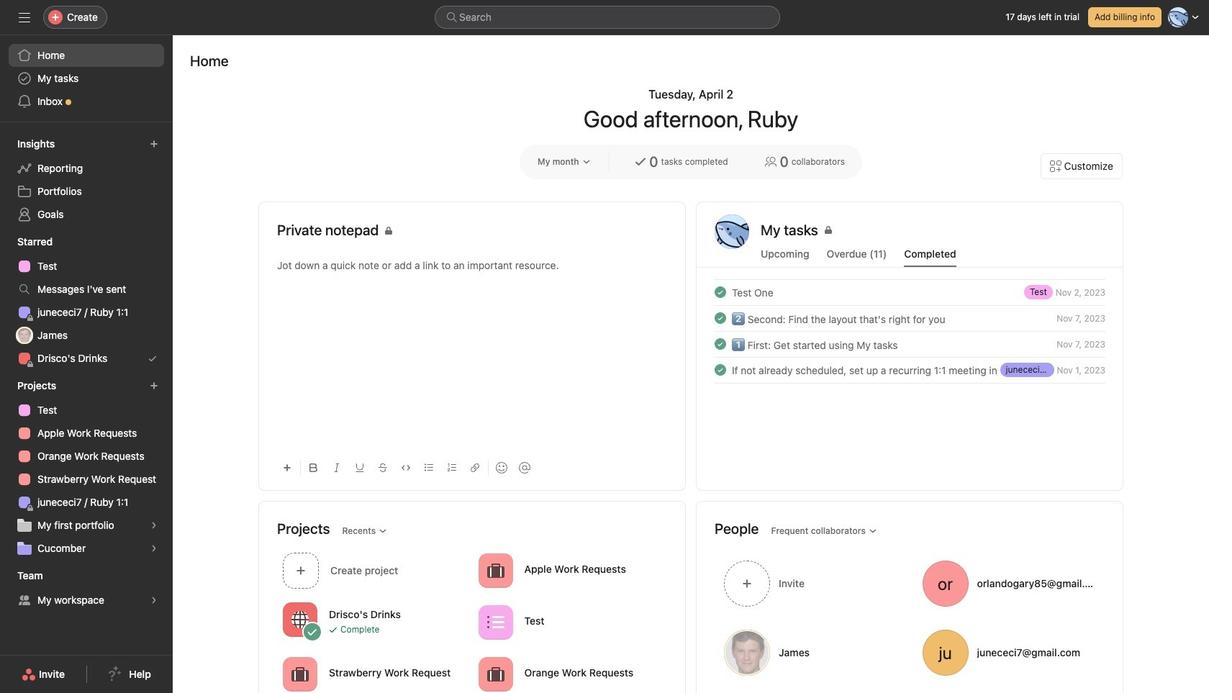 Task type: locate. For each thing, give the bounding box(es) containing it.
2 completed image from the top
[[712, 309, 729, 327]]

list box
[[435, 6, 780, 29]]

briefcase image
[[487, 562, 504, 579], [487, 665, 504, 683]]

1 vertical spatial completed image
[[712, 309, 729, 327]]

globe image
[[291, 611, 309, 628]]

1 briefcase image from the top
[[487, 562, 504, 579]]

0 vertical spatial completed checkbox
[[712, 284, 729, 301]]

0 vertical spatial briefcase image
[[487, 562, 504, 579]]

completed image
[[712, 335, 729, 353]]

briefcase image up list icon
[[487, 562, 504, 579]]

2 vertical spatial completed image
[[712, 361, 729, 379]]

1 vertical spatial completed checkbox
[[712, 335, 729, 353]]

completed checkbox down completed image
[[712, 361, 729, 379]]

toolbar
[[277, 451, 667, 484]]

see details, cucomber image
[[150, 544, 158, 553]]

hide sidebar image
[[19, 12, 30, 23]]

Completed checkbox
[[712, 284, 729, 301], [712, 335, 729, 353]]

1 vertical spatial completed checkbox
[[712, 361, 729, 379]]

1 vertical spatial briefcase image
[[487, 665, 504, 683]]

insert an object image
[[283, 463, 291, 472]]

completed checkbox up completed image
[[712, 309, 729, 327]]

Completed checkbox
[[712, 309, 729, 327], [712, 361, 729, 379]]

list item
[[697, 279, 1123, 305], [697, 305, 1123, 331], [697, 331, 1123, 357], [697, 357, 1123, 383], [277, 548, 472, 592]]

completed image
[[712, 284, 729, 301], [712, 309, 729, 327], [712, 361, 729, 379]]

1 completed image from the top
[[712, 284, 729, 301]]

insights element
[[0, 131, 173, 229]]

italics image
[[333, 463, 341, 472]]

0 vertical spatial completed checkbox
[[712, 309, 729, 327]]

new project or portfolio image
[[150, 381, 158, 390]]

new insights image
[[150, 140, 158, 148]]

emoji image
[[496, 462, 507, 474]]

completed image for first completed checkbox from the top of the page
[[712, 309, 729, 327]]

view profile image
[[715, 214, 749, 249]]

briefcase image down list icon
[[487, 665, 504, 683]]

3 completed image from the top
[[712, 361, 729, 379]]

2 completed checkbox from the top
[[712, 361, 729, 379]]

strikethrough image
[[379, 463, 387, 472]]

list image
[[487, 614, 504, 631]]

0 vertical spatial completed image
[[712, 284, 729, 301]]



Task type: vqa. For each thing, say whether or not it's contained in the screenshot.
bottom Completed option
yes



Task type: describe. For each thing, give the bounding box(es) containing it.
global element
[[0, 35, 173, 122]]

completed image for second completed option from the bottom of the page
[[712, 284, 729, 301]]

starred element
[[0, 229, 173, 373]]

completed image for first completed checkbox from the bottom of the page
[[712, 361, 729, 379]]

see details, my workspace image
[[150, 596, 158, 605]]

teams element
[[0, 563, 173, 615]]

briefcase image
[[291, 665, 309, 683]]

underline image
[[356, 463, 364, 472]]

link image
[[471, 463, 479, 472]]

see details, my first portfolio image
[[150, 521, 158, 530]]

bulleted list image
[[425, 463, 433, 472]]

numbered list image
[[448, 463, 456, 472]]

1 completed checkbox from the top
[[712, 284, 729, 301]]

code image
[[402, 463, 410, 472]]

bold image
[[309, 463, 318, 472]]

projects element
[[0, 373, 173, 563]]

2 briefcase image from the top
[[487, 665, 504, 683]]

at mention image
[[519, 462, 530, 474]]

1 completed checkbox from the top
[[712, 309, 729, 327]]

2 completed checkbox from the top
[[712, 335, 729, 353]]



